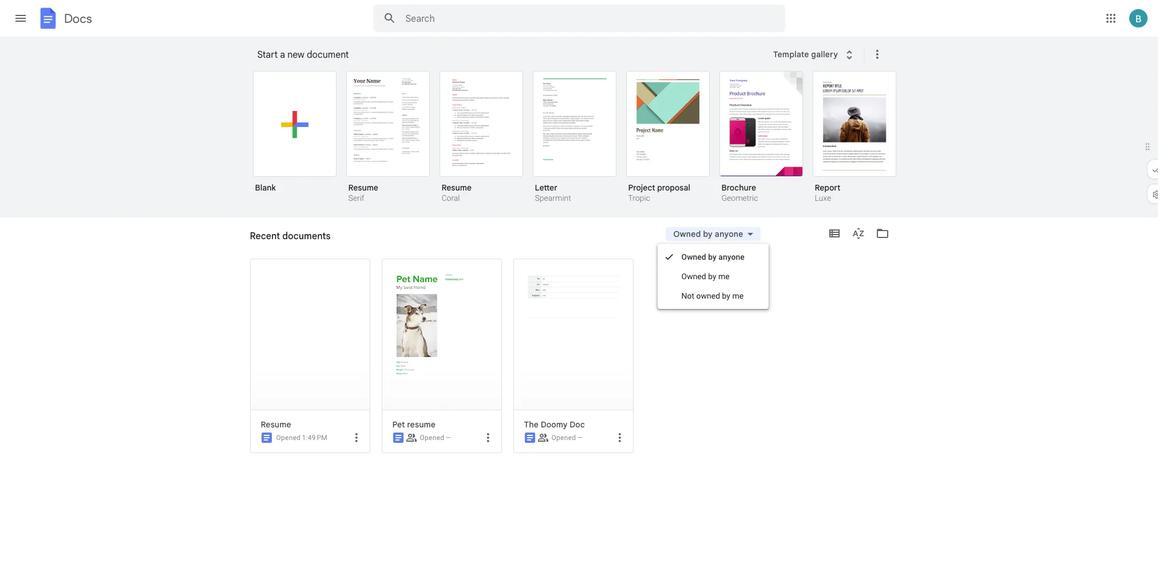 Task type: describe. For each thing, give the bounding box(es) containing it.
opened for pet
[[420, 434, 444, 442]]

1 vertical spatial anyone
[[719, 252, 745, 262]]

menu containing owned by anyone
[[657, 244, 769, 309]]

1 opened from the left
[[276, 434, 301, 442]]

geometric
[[722, 193, 758, 203]]

blank option
[[253, 71, 336, 201]]

template
[[773, 49, 809, 59]]

list box containing blank
[[253, 69, 911, 218]]

pet resume
[[392, 420, 436, 430]]

start a new document
[[257, 49, 349, 61]]

pet
[[392, 420, 405, 430]]

resume
[[407, 420, 436, 430]]

doomy
[[541, 420, 568, 430]]

documents inside heading
[[282, 231, 331, 242]]

recent documents list box
[[247, 259, 908, 579]]

1 recent documents from the top
[[250, 231, 331, 242]]

1 vertical spatial owned
[[682, 252, 706, 262]]

recent inside heading
[[250, 231, 280, 242]]

recent documents heading
[[250, 218, 331, 254]]

start
[[257, 49, 278, 61]]

spearmint
[[535, 193, 571, 203]]

2 recent from the top
[[250, 235, 276, 246]]

owned by anyone inside popup button
[[673, 229, 743, 239]]

letter spearmint
[[535, 183, 571, 203]]

opened — for resume
[[420, 434, 451, 442]]

0 horizontal spatial me
[[718, 272, 730, 281]]

1 vertical spatial owned by anyone
[[682, 252, 745, 262]]

resume serif
[[348, 183, 378, 203]]

2 recent documents from the top
[[250, 235, 321, 246]]

resume google docs element
[[261, 420, 365, 430]]

opened 1:49 pm
[[276, 434, 328, 442]]

docs link
[[37, 7, 92, 32]]

not
[[682, 291, 694, 301]]

doc
[[570, 420, 585, 430]]

1:49 pm
[[302, 434, 328, 442]]

pet resume google docs element
[[392, 420, 497, 430]]

owned by anyone button
[[666, 227, 761, 241]]

opened for the
[[552, 434, 576, 442]]

never opened by me element for the doomy doc
[[577, 434, 583, 442]]

gallery
[[811, 49, 838, 59]]

owned by me
[[682, 272, 730, 281]]

project
[[628, 183, 655, 193]]

search image
[[378, 7, 401, 30]]

report
[[815, 183, 841, 193]]



Task type: locate. For each thing, give the bounding box(es) containing it.
owned
[[696, 291, 720, 301]]

— down pet resume google docs element
[[446, 434, 451, 442]]

Search bar text field
[[406, 13, 757, 25]]

new
[[287, 49, 305, 61]]

anyone down the owned by anyone popup button
[[719, 252, 745, 262]]

owned by anyone
[[673, 229, 743, 239], [682, 252, 745, 262]]

opened down the doomy doc
[[552, 434, 576, 442]]

report luxe
[[815, 183, 841, 203]]

resume inside recent documents list box
[[261, 420, 291, 430]]

recent
[[250, 231, 280, 242], [250, 235, 276, 246]]

1 — from the left
[[446, 434, 451, 442]]

never opened by me element down pet resume google docs element
[[446, 434, 451, 442]]

main menu image
[[14, 11, 27, 25]]

letter option
[[533, 71, 616, 204]]

letter
[[535, 183, 557, 193]]

— for the doomy doc
[[577, 434, 583, 442]]

1 horizontal spatial resume
[[348, 183, 378, 193]]

template gallery button
[[766, 44, 864, 65]]

the doomy doc google docs element
[[524, 420, 628, 430]]

luxe
[[815, 193, 831, 203]]

0 horizontal spatial opened
[[276, 434, 301, 442]]

anyone inside popup button
[[715, 229, 743, 239]]

never opened by me element for pet resume
[[446, 434, 451, 442]]

a
[[280, 49, 285, 61]]

anyone down the geometric
[[715, 229, 743, 239]]

2 opened — from the left
[[552, 434, 583, 442]]

more actions. image
[[869, 48, 885, 61]]

the doomy doc
[[524, 420, 585, 430]]

blank
[[255, 183, 276, 193]]

3 opened from the left
[[552, 434, 576, 442]]

opened — for doomy
[[552, 434, 583, 442]]

resume for resume coral
[[442, 183, 472, 193]]

report option
[[813, 71, 896, 204]]

1 horizontal spatial never opened by me element
[[577, 434, 583, 442]]

0 horizontal spatial never opened by me element
[[446, 434, 451, 442]]

resume
[[348, 183, 378, 193], [442, 183, 472, 193], [261, 420, 291, 430]]

list box
[[253, 69, 911, 218]]

resume up the opened 1:49 pm
[[261, 420, 291, 430]]

anyone
[[715, 229, 743, 239], [719, 252, 745, 262]]

documents
[[282, 231, 331, 242], [278, 235, 321, 246]]

2 — from the left
[[577, 434, 583, 442]]

2 vertical spatial owned
[[682, 272, 706, 281]]

the doomy doc option
[[510, 259, 633, 579]]

opened down resume
[[420, 434, 444, 442]]

1 recent from the top
[[250, 231, 280, 242]]

1 vertical spatial me
[[732, 291, 744, 301]]

me
[[718, 272, 730, 281], [732, 291, 744, 301]]

project proposal option
[[626, 71, 710, 204]]

proposal
[[657, 183, 690, 193]]

— for pet resume
[[446, 434, 451, 442]]

document
[[307, 49, 349, 61]]

2 opened from the left
[[420, 434, 444, 442]]

1 horizontal spatial me
[[732, 291, 744, 301]]

resume option
[[346, 71, 430, 204], [439, 71, 523, 204], [247, 259, 370, 579]]

owned
[[673, 229, 701, 239], [682, 252, 706, 262], [682, 272, 706, 281]]

1 opened — from the left
[[420, 434, 451, 442]]

0 horizontal spatial opened —
[[420, 434, 451, 442]]

resume up coral
[[442, 183, 472, 193]]

0 vertical spatial anyone
[[715, 229, 743, 239]]

2 horizontal spatial resume
[[442, 183, 472, 193]]

0 vertical spatial owned by anyone
[[673, 229, 743, 239]]

None search field
[[373, 5, 785, 32]]

2 never opened by me element from the left
[[577, 434, 583, 442]]

opened —
[[420, 434, 451, 442], [552, 434, 583, 442]]

— down doc at the bottom of the page
[[577, 434, 583, 442]]

never opened by me element down doc at the bottom of the page
[[577, 434, 583, 442]]

template gallery
[[773, 49, 838, 59]]

0 horizontal spatial resume
[[261, 420, 291, 430]]

opened — inside the pet resume option
[[420, 434, 451, 442]]

by
[[703, 229, 713, 239], [708, 252, 717, 262], [708, 272, 716, 281], [722, 291, 730, 301]]

—
[[446, 434, 451, 442], [577, 434, 583, 442]]

1 horizontal spatial —
[[577, 434, 583, 442]]

opened — inside the doomy doc option
[[552, 434, 583, 442]]

start a new document heading
[[257, 37, 766, 73]]

by inside popup button
[[703, 229, 713, 239]]

the
[[524, 420, 539, 430]]

1 never opened by me element from the left
[[446, 434, 451, 442]]

brochure
[[722, 183, 756, 193]]

owned inside popup button
[[673, 229, 701, 239]]

not owned by me
[[682, 291, 744, 301]]

0 vertical spatial me
[[718, 272, 730, 281]]

never opened by me element
[[446, 434, 451, 442], [577, 434, 583, 442]]

never opened by me element inside the pet resume option
[[446, 434, 451, 442]]

menu
[[657, 244, 769, 309]]

1 horizontal spatial opened
[[420, 434, 444, 442]]

opened inside the pet resume option
[[420, 434, 444, 442]]

docs
[[64, 11, 92, 26]]

coral
[[442, 193, 460, 203]]

opened
[[276, 434, 301, 442], [420, 434, 444, 442], [552, 434, 576, 442]]

tropic
[[628, 193, 650, 203]]

0 vertical spatial owned
[[673, 229, 701, 239]]

pet resume option
[[379, 259, 502, 579]]

opened left 1:49 pm
[[276, 434, 301, 442]]

opened — down pet resume google docs element
[[420, 434, 451, 442]]

serif
[[348, 193, 364, 203]]

me up 'not owned by me'
[[718, 272, 730, 281]]

resume up serif at the left of page
[[348, 183, 378, 193]]

resume for resume
[[261, 420, 291, 430]]

1 horizontal spatial opened —
[[552, 434, 583, 442]]

2 horizontal spatial opened
[[552, 434, 576, 442]]

project proposal tropic
[[628, 183, 690, 203]]

brochure option
[[719, 71, 803, 204]]

resume coral
[[442, 183, 472, 203]]

me right owned
[[732, 291, 744, 301]]

0 horizontal spatial —
[[446, 434, 451, 442]]

opened — down "the doomy doc google docs" element
[[552, 434, 583, 442]]

brochure geometric
[[722, 183, 758, 203]]

recent documents
[[250, 231, 331, 242], [250, 235, 321, 246]]

resume for resume serif
[[348, 183, 378, 193]]

— inside the pet resume option
[[446, 434, 451, 442]]

last opened by me 1:49 pm element
[[302, 434, 328, 442]]

— inside the doomy doc option
[[577, 434, 583, 442]]

opened inside the doomy doc option
[[552, 434, 576, 442]]



Task type: vqa. For each thing, say whether or not it's contained in the screenshot.
Report
yes



